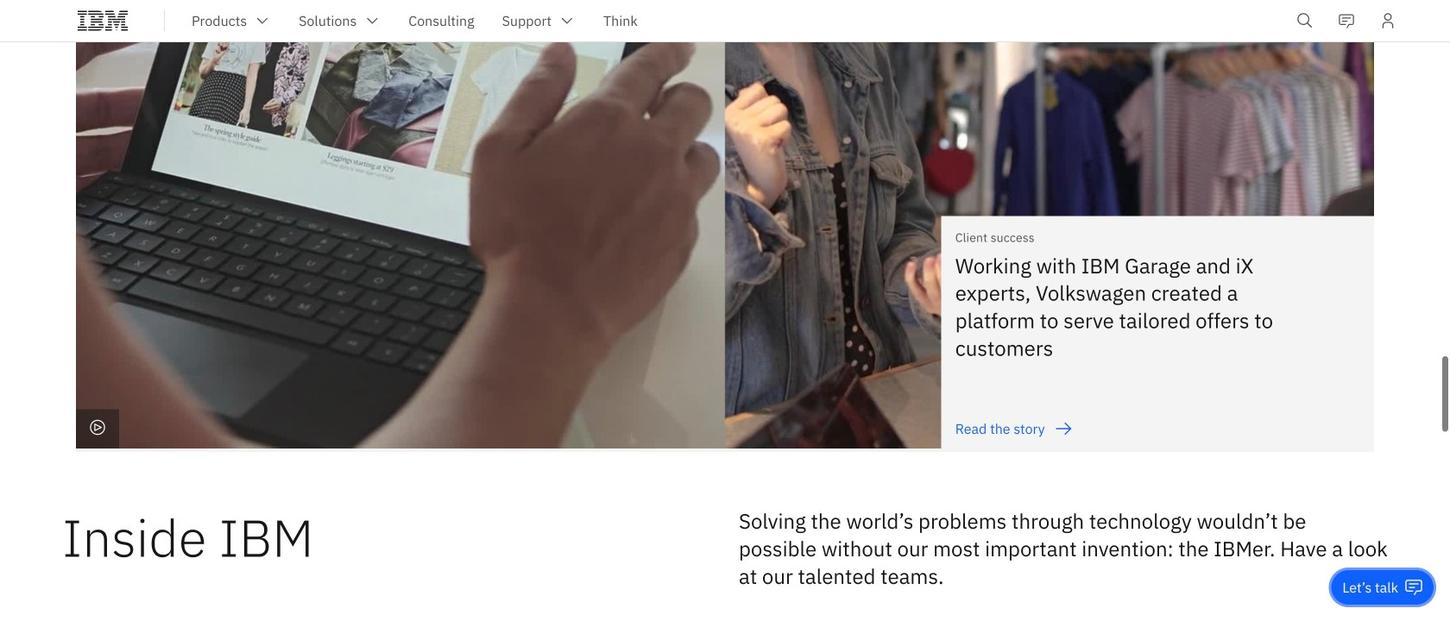 Task type: describe. For each thing, give the bounding box(es) containing it.
let's talk element
[[1343, 578, 1399, 597]]



